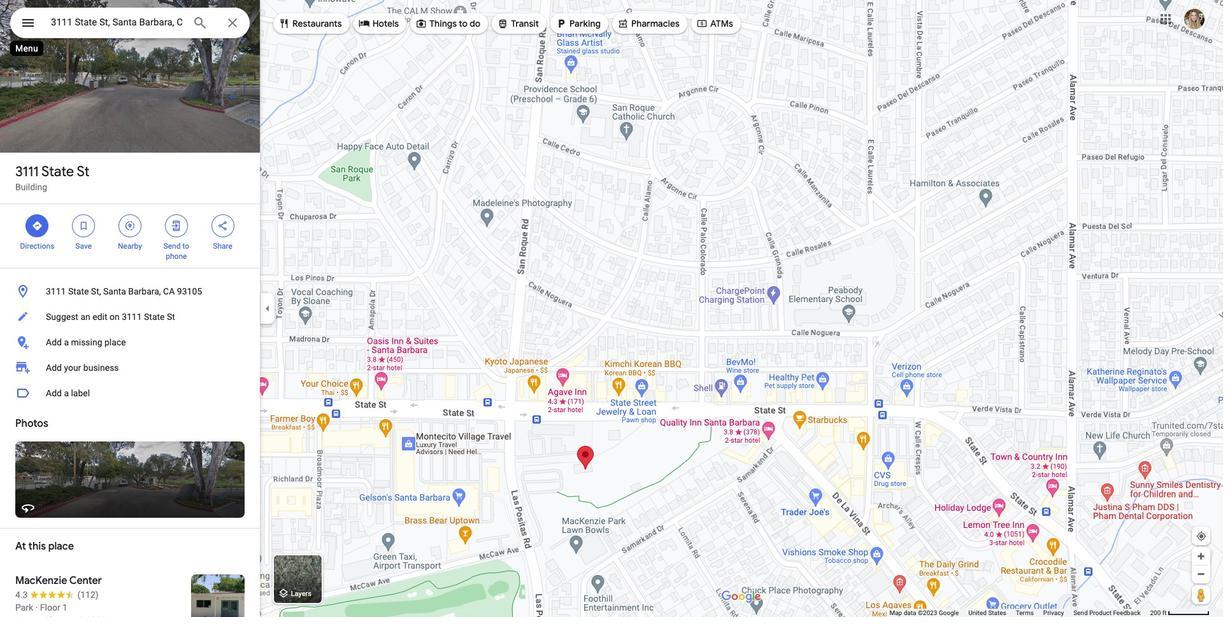 Task type: locate. For each thing, give the bounding box(es) containing it.
1 horizontal spatial 3111
[[46, 287, 66, 297]]

 atms
[[696, 17, 733, 31]]

 hotels
[[358, 17, 399, 31]]

1 vertical spatial to
[[182, 242, 189, 251]]

200 ft button
[[1150, 610, 1210, 617]]

footer containing map data ©2023 google
[[890, 610, 1150, 618]]

3111 for st,
[[46, 287, 66, 297]]

to
[[459, 18, 468, 29], [182, 242, 189, 251]]

add left label
[[46, 389, 62, 399]]

suggest
[[46, 312, 78, 322]]

st down ca
[[167, 312, 175, 322]]

save
[[75, 242, 92, 251]]

place inside add a missing place button
[[104, 338, 126, 348]]

add down suggest
[[46, 338, 62, 348]]

None field
[[51, 15, 182, 30]]

0 vertical spatial state
[[41, 163, 74, 181]]

phone
[[166, 252, 187, 261]]

place down on
[[104, 338, 126, 348]]

st inside 3111 state st building
[[77, 163, 89, 181]]

2 vertical spatial state
[[144, 312, 165, 322]]

3111 state st, santa barbara, ca 93105
[[46, 287, 202, 297]]

0 horizontal spatial send
[[163, 242, 181, 251]]

0 horizontal spatial place
[[48, 541, 74, 554]]

state down barbara,
[[144, 312, 165, 322]]

0 vertical spatial a
[[64, 338, 69, 348]]

product
[[1089, 610, 1112, 617]]

2 horizontal spatial 3111
[[122, 312, 142, 322]]

3111 state st, santa barbara, ca 93105 button
[[0, 279, 260, 305]]

st inside 'button'
[[167, 312, 175, 322]]

st
[[77, 163, 89, 181], [167, 312, 175, 322]]

0 vertical spatial 3111
[[15, 163, 39, 181]]

1 vertical spatial add
[[46, 363, 62, 373]]

state up building at left
[[41, 163, 74, 181]]

pharmacies
[[631, 18, 680, 29]]

3111
[[15, 163, 39, 181], [46, 287, 66, 297], [122, 312, 142, 322]]

state left st,
[[68, 287, 89, 297]]

200 ft
[[1150, 610, 1167, 617]]

to inside send to phone
[[182, 242, 189, 251]]

1 horizontal spatial send
[[1073, 610, 1088, 617]]

1 horizontal spatial st
[[167, 312, 175, 322]]

add inside add a label button
[[46, 389, 62, 399]]


[[171, 219, 182, 233]]

this
[[28, 541, 46, 554]]

2 a from the top
[[64, 389, 69, 399]]

0 vertical spatial send
[[163, 242, 181, 251]]

send inside 'button'
[[1073, 610, 1088, 617]]

2 vertical spatial 3111
[[122, 312, 142, 322]]

 search field
[[10, 8, 250, 41]]

·
[[35, 603, 38, 613]]

1 horizontal spatial place
[[104, 338, 126, 348]]

3111 for st
[[15, 163, 39, 181]]

state inside suggest an edit on 3111 state st 'button'
[[144, 312, 165, 322]]

terms button
[[1016, 610, 1034, 618]]

map data ©2023 google
[[890, 610, 959, 617]]

3111 up suggest
[[46, 287, 66, 297]]

layers
[[291, 591, 311, 599]]

(112)
[[77, 591, 99, 601]]

to left do
[[459, 18, 468, 29]]

4.3
[[15, 591, 28, 601]]

united
[[968, 610, 987, 617]]

0 vertical spatial place
[[104, 338, 126, 348]]


[[78, 219, 89, 233]]

send up phone at left
[[163, 242, 181, 251]]

1 vertical spatial send
[[1073, 610, 1088, 617]]

on
[[110, 312, 120, 322]]

business
[[83, 363, 119, 373]]

google
[[939, 610, 959, 617]]

3 add from the top
[[46, 389, 62, 399]]

3111 up building at left
[[15, 163, 39, 181]]

add inside add a missing place button
[[46, 338, 62, 348]]

state
[[41, 163, 74, 181], [68, 287, 89, 297], [144, 312, 165, 322]]

 parking
[[556, 17, 601, 31]]

0 horizontal spatial 3111
[[15, 163, 39, 181]]

to up phone at left
[[182, 242, 189, 251]]

1 vertical spatial place
[[48, 541, 74, 554]]

1 add from the top
[[46, 338, 62, 348]]

0 vertical spatial add
[[46, 338, 62, 348]]

hotels
[[372, 18, 399, 29]]

place
[[104, 338, 126, 348], [48, 541, 74, 554]]

st up the 
[[77, 163, 89, 181]]

1 vertical spatial state
[[68, 287, 89, 297]]

barbara,
[[128, 287, 161, 297]]

add your business
[[46, 363, 119, 373]]

st,
[[91, 287, 101, 297]]

1 vertical spatial st
[[167, 312, 175, 322]]

3111 state st building
[[15, 163, 89, 192]]

0 vertical spatial st
[[77, 163, 89, 181]]


[[358, 17, 370, 31]]

0 horizontal spatial st
[[77, 163, 89, 181]]

building
[[15, 182, 47, 192]]

2 vertical spatial add
[[46, 389, 62, 399]]

suggest an edit on 3111 state st
[[46, 312, 175, 322]]

0 vertical spatial to
[[459, 18, 468, 29]]

3111 inside 3111 state st building
[[15, 163, 39, 181]]

states
[[988, 610, 1006, 617]]

a
[[64, 338, 69, 348], [64, 389, 69, 399]]

add inside add your business link
[[46, 363, 62, 373]]

3111 inside button
[[46, 287, 66, 297]]

add a label button
[[0, 381, 260, 406]]

a left label
[[64, 389, 69, 399]]

state for st,
[[68, 287, 89, 297]]

200
[[1150, 610, 1161, 617]]

google account: michelle dermenjian  
(michelle.dermenjian@adept.ai) image
[[1184, 9, 1205, 29]]

1 horizontal spatial to
[[459, 18, 468, 29]]


[[415, 17, 427, 31]]

add left the your
[[46, 363, 62, 373]]

 things to do
[[415, 17, 481, 31]]

send for send to phone
[[163, 242, 181, 251]]


[[696, 17, 708, 31]]

mackenzie
[[15, 575, 67, 588]]

1 a from the top
[[64, 338, 69, 348]]

state inside 3111 state st, santa barbara, ca 93105 button
[[68, 287, 89, 297]]

state inside 3111 state st building
[[41, 163, 74, 181]]

united states
[[968, 610, 1006, 617]]

2 add from the top
[[46, 363, 62, 373]]

a left missing
[[64, 338, 69, 348]]

send left product
[[1073, 610, 1088, 617]]

0 horizontal spatial to
[[182, 242, 189, 251]]

send inside send to phone
[[163, 242, 181, 251]]

footer inside google maps element
[[890, 610, 1150, 618]]

place right this
[[48, 541, 74, 554]]

to inside  things to do
[[459, 18, 468, 29]]

3111 right on
[[122, 312, 142, 322]]

footer
[[890, 610, 1150, 618]]

send for send product feedback
[[1073, 610, 1088, 617]]

3111 inside 'button'
[[122, 312, 142, 322]]

1 vertical spatial a
[[64, 389, 69, 399]]

zoom in image
[[1196, 552, 1206, 562]]

santa
[[103, 287, 126, 297]]

1 vertical spatial 3111
[[46, 287, 66, 297]]



Task type: describe. For each thing, give the bounding box(es) containing it.

[[124, 219, 136, 233]]

a for missing
[[64, 338, 69, 348]]

google maps element
[[0, 0, 1223, 618]]

send product feedback
[[1073, 610, 1141, 617]]

actions for 3111 state st region
[[0, 204, 260, 268]]

united states button
[[968, 610, 1006, 618]]

missing
[[71, 338, 102, 348]]

93105
[[177, 287, 202, 297]]

feedback
[[1113, 610, 1141, 617]]

add a label
[[46, 389, 90, 399]]

data
[[904, 610, 916, 617]]

atms
[[710, 18, 733, 29]]

restaurants
[[292, 18, 342, 29]]

nearby
[[118, 242, 142, 251]]

add for add a label
[[46, 389, 62, 399]]


[[556, 17, 567, 31]]

show your location image
[[1196, 531, 1207, 543]]

ca
[[163, 287, 175, 297]]

send to phone
[[163, 242, 189, 261]]

 restaurants
[[278, 17, 342, 31]]

suggest an edit on 3111 state st button
[[0, 305, 260, 330]]

send product feedback button
[[1073, 610, 1141, 618]]

 button
[[10, 8, 46, 41]]

add your business link
[[0, 355, 260, 381]]


[[497, 17, 509, 31]]

ft
[[1162, 610, 1167, 617]]


[[617, 17, 629, 31]]

center
[[69, 575, 102, 588]]

your
[[64, 363, 81, 373]]


[[20, 14, 36, 32]]

floor
[[40, 603, 60, 613]]

4.3 stars 112 reviews image
[[15, 589, 99, 602]]

a for label
[[64, 389, 69, 399]]


[[217, 219, 228, 233]]

park · floor 1
[[15, 603, 68, 613]]

privacy button
[[1043, 610, 1064, 618]]

3111 state st main content
[[0, 0, 260, 618]]

 transit
[[497, 17, 539, 31]]

at this place
[[15, 541, 74, 554]]

map
[[890, 610, 902, 617]]

show street view coverage image
[[1192, 586, 1210, 605]]

mackenzie center
[[15, 575, 102, 588]]

3111 State St, Santa Barbara, CA 93105 field
[[10, 8, 250, 38]]

transit
[[511, 18, 539, 29]]

1
[[62, 603, 68, 613]]

photos
[[15, 418, 48, 431]]

zoom out image
[[1196, 570, 1206, 580]]

directions
[[20, 242, 54, 251]]

things
[[429, 18, 457, 29]]

share
[[213, 242, 232, 251]]

do
[[470, 18, 481, 29]]

label
[[71, 389, 90, 399]]


[[31, 219, 43, 233]]

park
[[15, 603, 33, 613]]

terms
[[1016, 610, 1034, 617]]

privacy
[[1043, 610, 1064, 617]]

add for add your business
[[46, 363, 62, 373]]


[[278, 17, 290, 31]]

at
[[15, 541, 26, 554]]

edit
[[92, 312, 107, 322]]

none field inside 3111 state st, santa barbara, ca 93105 field
[[51, 15, 182, 30]]

add a missing place
[[46, 338, 126, 348]]

collapse side panel image
[[261, 302, 275, 316]]

an
[[81, 312, 90, 322]]

©2023
[[918, 610, 937, 617]]

add for add a missing place
[[46, 338, 62, 348]]

parking
[[570, 18, 601, 29]]

 pharmacies
[[617, 17, 680, 31]]

add a missing place button
[[0, 330, 260, 355]]

state for st
[[41, 163, 74, 181]]



Task type: vqa. For each thing, say whether or not it's contained in the screenshot.
"ADD"
yes



